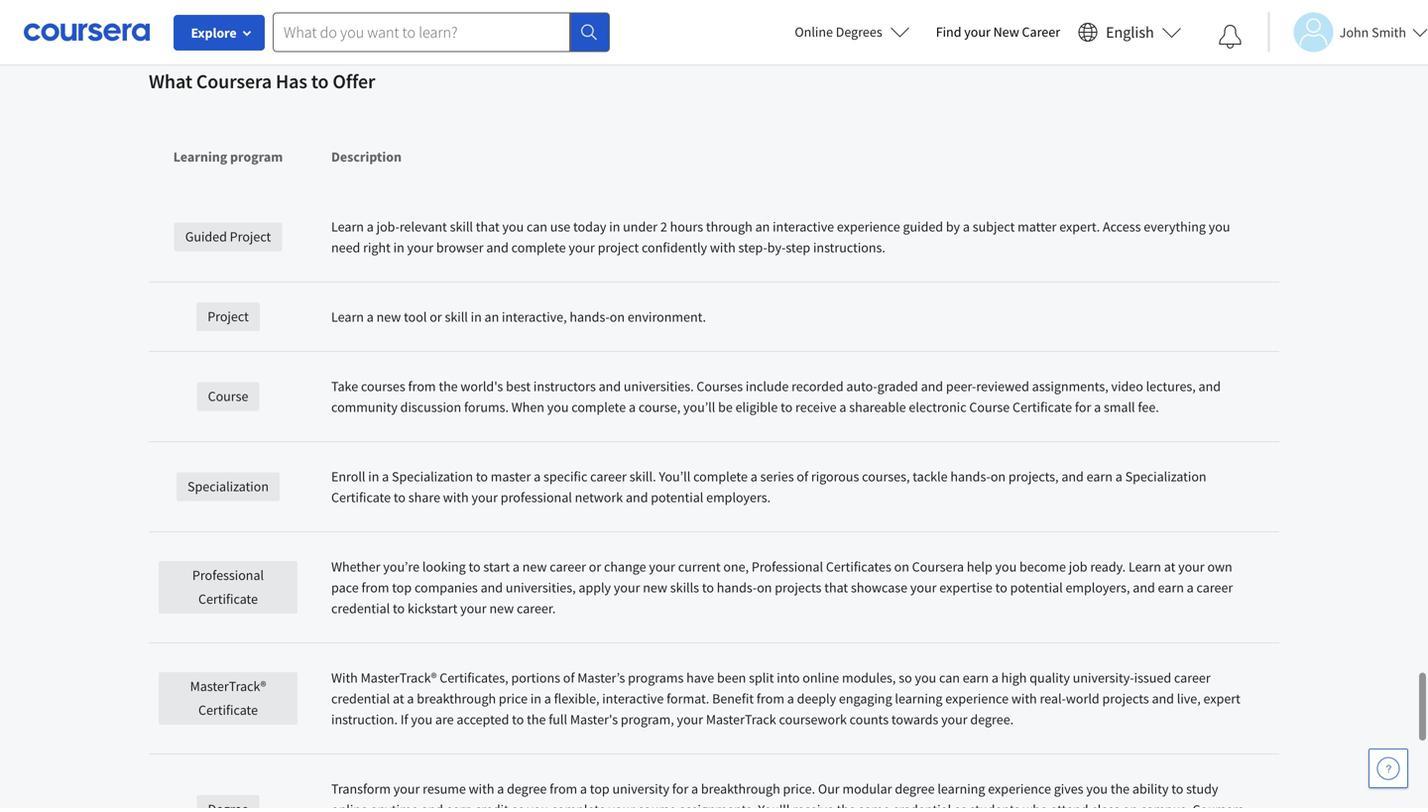 Task type: vqa. For each thing, say whether or not it's contained in the screenshot.
and inside Learn a job-relevant skill that you can use today in under 2 hours through an interactive experience guided by a subject matter expert. Access everything you need right in your browser and complete your project confidently with step-by-step instructions.
yes



Task type: locate. For each thing, give the bounding box(es) containing it.
0 vertical spatial credential
[[331, 600, 390, 618]]

top
[[392, 579, 412, 597], [590, 780, 610, 798]]

at up if
[[393, 690, 404, 708]]

master
[[491, 468, 531, 486]]

ready.
[[1091, 558, 1126, 576]]

at left own
[[1164, 558, 1176, 576]]

2 vertical spatial learn
[[1129, 558, 1162, 576]]

learn inside whether you're looking to start a new career or change your current one, professional certificates on coursera help you become job ready. learn at your own pace from top companies and universities, apply your new skills to hands-on projects that showcase your expertise to potential employers, and earn a career credential to kickstart your new career.
[[1129, 558, 1162, 576]]

online up deeply
[[803, 669, 840, 687]]

with right share
[[443, 489, 469, 506]]

learn right ready.
[[1129, 558, 1162, 576]]

that up browser
[[476, 218, 500, 236]]

online inside transform your resume with a degree from a top university for a breakthrough price. our modular degree learning experience gives you the ability to study online anytime and earn credit as you complete your course assignments. you'll receive the same credential as students who attend class on campus. courser
[[331, 801, 368, 809]]

with inside enroll in a specialization to master a specific career skill. you'll complete a series of rigorous courses, tackle hands-on projects, and earn a specialization certificate to share with your professional network and potential employers.
[[443, 489, 469, 506]]

professional
[[752, 558, 824, 576], [192, 567, 264, 584]]

complete left course
[[551, 801, 606, 809]]

projects down university-
[[1103, 690, 1150, 708]]

project
[[598, 239, 639, 256]]

the inside with mastertrack® certificates, portions of master's programs have been split into online modules, so you can earn a high quality university-issued career credential at a breakthrough price in a flexible, interactive format. benefit from a deeply engaging learning experience with real-world projects and live, expert instruction. if you are accepted to the full master's program, your mastertrack coursework counts towards your degree.
[[527, 711, 546, 729]]

fee.
[[1138, 398, 1160, 416]]

0 horizontal spatial for
[[672, 780, 689, 798]]

to down price
[[512, 711, 524, 729]]

0 vertical spatial receive
[[796, 398, 837, 416]]

specialization
[[392, 468, 473, 486], [1126, 468, 1207, 486], [188, 478, 269, 496]]

can right "so"
[[940, 669, 960, 687]]

browser
[[436, 239, 484, 256]]

0 vertical spatial at
[[1164, 558, 1176, 576]]

you're
[[383, 558, 420, 576]]

0 vertical spatial project
[[230, 228, 271, 246]]

1 horizontal spatial or
[[589, 558, 601, 576]]

earn right employers,
[[1158, 579, 1184, 597]]

2 as from the left
[[954, 801, 967, 809]]

earn inside whether you're looking to start a new career or change your current one, professional certificates on coursera help you become job ready. learn at your own pace from top companies and universities, apply your new skills to hands-on projects that showcase your expertise to potential employers, and earn a career credential to kickstart your new career.
[[1158, 579, 1184, 597]]

you'll
[[758, 801, 790, 809]]

0 vertical spatial can
[[527, 218, 548, 236]]

that inside whether you're looking to start a new career or change your current one, professional certificates on coursera help you become job ready. learn at your own pace from top companies and universities, apply your new skills to hands-on projects that showcase your expertise to potential employers, and earn a career credential to kickstart your new career.
[[825, 579, 848, 597]]

or inside whether you're looking to start a new career or change your current one, professional certificates on coursera help you become job ready. learn at your own pace from top companies and universities, apply your new skills to hands-on projects that showcase your expertise to potential employers, and earn a career credential to kickstart your new career.
[[589, 558, 601, 576]]

1 horizontal spatial mastertrack®
[[361, 669, 437, 687]]

1 vertical spatial breakthrough
[[701, 780, 781, 798]]

1 horizontal spatial that
[[825, 579, 848, 597]]

1 horizontal spatial for
[[1075, 398, 1092, 416]]

2 horizontal spatial hands-
[[951, 468, 991, 486]]

on up showcase
[[895, 558, 910, 576]]

current
[[678, 558, 721, 576]]

interactive
[[773, 218, 835, 236], [603, 690, 664, 708]]

from inside with mastertrack® certificates, portions of master's programs have been split into online modules, so you can earn a high quality university-issued career credential at a breakthrough price in a flexible, interactive format. benefit from a deeply engaging learning experience with real-world projects and live, expert instruction. if you are accepted to the full master's program, your mastertrack coursework counts towards your degree.
[[757, 690, 785, 708]]

table
[[149, 113, 1280, 809]]

credential down pace
[[331, 600, 390, 618]]

0 vertical spatial for
[[1075, 398, 1092, 416]]

as right credit
[[512, 801, 524, 809]]

today
[[573, 218, 607, 236]]

start
[[484, 558, 510, 576]]

experience up degree.
[[946, 690, 1009, 708]]

you inside take courses from the world's best instructors and universities. courses include recorded auto-graded and peer-reviewed assignments, video lectures, and community discussion forums. when you complete a course, you'll be eligible to receive a shareable electronic course certificate for a small fee.
[[547, 398, 569, 416]]

0 horizontal spatial mastertrack®
[[190, 678, 266, 695]]

full
[[549, 711, 568, 729]]

1 horizontal spatial at
[[1164, 558, 1176, 576]]

0 horizontal spatial degree
[[507, 780, 547, 798]]

2 row from the top
[[149, 192, 1280, 283]]

1 vertical spatial potential
[[1011, 579, 1063, 597]]

in inside with mastertrack® certificates, portions of master's programs have been split into online modules, so you can earn a high quality university-issued career credential at a breakthrough price in a flexible, interactive format. benefit from a deeply engaging learning experience with real-world projects and live, expert instruction. if you are accepted to the full master's program, your mastertrack coursework counts towards your degree.
[[531, 690, 542, 708]]

row
[[149, 113, 1280, 192], [149, 192, 1280, 283], [149, 283, 1280, 352], [149, 352, 1280, 442], [149, 442, 1280, 533], [149, 533, 1280, 644], [149, 644, 1280, 755]]

campus.
[[1141, 801, 1190, 809]]

online degrees
[[795, 23, 883, 41]]

coursera inside whether you're looking to start a new career or change your current one, professional certificates on coursera help you become job ready. learn at your own pace from top companies and universities, apply your new skills to hands-on projects that showcase your expertise to potential employers, and earn a career credential to kickstart your new career.
[[912, 558, 964, 576]]

0 horizontal spatial projects
[[775, 579, 822, 597]]

1 vertical spatial project
[[208, 308, 249, 325]]

as
[[512, 801, 524, 809], [954, 801, 967, 809]]

ability
[[1133, 780, 1169, 798]]

1 horizontal spatial online
[[803, 669, 840, 687]]

a left the "high"
[[992, 669, 999, 687]]

1 vertical spatial projects
[[1103, 690, 1150, 708]]

learn left tool
[[331, 308, 364, 326]]

on right class
[[1123, 801, 1138, 809]]

receive down the recorded
[[796, 398, 837, 416]]

1 vertical spatial credential
[[331, 690, 390, 708]]

offer
[[333, 69, 375, 94]]

1 row from the top
[[149, 113, 1280, 192]]

1 horizontal spatial of
[[797, 468, 809, 486]]

credential right same
[[893, 801, 952, 809]]

and down issued
[[1152, 690, 1175, 708]]

include
[[746, 378, 789, 395]]

mastertrack® certificate
[[190, 678, 266, 719]]

relevant
[[400, 218, 447, 236]]

0 vertical spatial breakthrough
[[417, 690, 496, 708]]

assignments,
[[1032, 378, 1109, 395]]

0 vertical spatial online
[[803, 669, 840, 687]]

with down through
[[710, 239, 736, 256]]

7 row from the top
[[149, 644, 1280, 755]]

0 vertical spatial skill
[[450, 218, 473, 236]]

that inside the learn a job-relevant skill that you can use today in under 2 hours through an interactive experience guided by a subject matter expert. access everything you need right in your browser and complete your project confidently with step-by-step instructions.
[[476, 218, 500, 236]]

earn inside transform your resume with a degree from a top university for a breakthrough price. our modular degree learning experience gives you the ability to study online anytime and earn credit as you complete your course assignments. you'll receive the same credential as students who attend class on campus. courser
[[446, 801, 472, 809]]

you right if
[[411, 711, 433, 729]]

assignments.
[[679, 801, 756, 809]]

projects inside with mastertrack® certificates, portions of master's programs have been split into online modules, so you can earn a high quality university-issued career credential at a breakthrough price in a flexible, interactive format. benefit from a deeply engaging learning experience with real-world projects and live, expert instruction. if you are accepted to the full master's program, your mastertrack coursework counts towards your degree.
[[1103, 690, 1150, 708]]

of up flexible,
[[563, 669, 575, 687]]

1 vertical spatial an
[[485, 308, 499, 326]]

your up anytime
[[394, 780, 420, 798]]

interactive up step
[[773, 218, 835, 236]]

1 vertical spatial top
[[590, 780, 610, 798]]

1 horizontal spatial an
[[756, 218, 770, 236]]

english button
[[1071, 0, 1190, 64]]

1 horizontal spatial specialization
[[392, 468, 473, 486]]

2 vertical spatial credential
[[893, 801, 952, 809]]

0 horizontal spatial course
[[208, 387, 248, 405]]

matter
[[1018, 218, 1057, 236]]

shareable
[[850, 398, 906, 416]]

your inside enroll in a specialization to master a specific career skill. you'll complete a series of rigorous courses, tackle hands-on projects, and earn a specialization certificate to share with your professional network and potential employers.
[[472, 489, 498, 506]]

that down certificates
[[825, 579, 848, 597]]

a up assignments.
[[692, 780, 699, 798]]

to left share
[[394, 489, 406, 506]]

0 horizontal spatial interactive
[[603, 690, 664, 708]]

instruction.
[[331, 711, 398, 729]]

0 horizontal spatial top
[[392, 579, 412, 597]]

employers,
[[1066, 579, 1131, 597]]

5 row from the top
[[149, 442, 1280, 533]]

0 vertical spatial projects
[[775, 579, 822, 597]]

4 row from the top
[[149, 352, 1280, 442]]

2 vertical spatial hands-
[[717, 579, 757, 597]]

john smith
[[1340, 23, 1407, 41]]

table containing learning program
[[149, 113, 1280, 809]]

experience up instructions.
[[837, 218, 901, 236]]

an inside the learn a job-relevant skill that you can use today in under 2 hours through an interactive experience guided by a subject matter expert. access everything you need right in your browser and complete your project confidently with step-by-step instructions.
[[756, 218, 770, 236]]

find your new career link
[[926, 20, 1071, 45]]

1 vertical spatial for
[[672, 780, 689, 798]]

in right enroll
[[368, 468, 379, 486]]

certificate inside take courses from the world's best instructors and universities. courses include recorded auto-graded and peer-reviewed assignments, video lectures, and community discussion forums. when you complete a course, you'll be eligible to receive a shareable electronic course certificate for a small fee.
[[1013, 398, 1073, 416]]

0 vertical spatial of
[[797, 468, 809, 486]]

split
[[749, 669, 774, 687]]

receive inside transform your resume with a degree from a top university for a breakthrough price. our modular degree learning experience gives you the ability to study online anytime and earn credit as you complete your course assignments. you'll receive the same credential as students who attend class on campus. courser
[[793, 801, 834, 809]]

online down transform
[[331, 801, 368, 809]]

potential down become
[[1011, 579, 1063, 597]]

list item
[[299, 0, 1130, 53]]

format.
[[667, 690, 710, 708]]

you up class
[[1087, 780, 1108, 798]]

0 horizontal spatial can
[[527, 218, 548, 236]]

0 horizontal spatial as
[[512, 801, 524, 809]]

from inside transform your resume with a degree from a top university for a breakthrough price. our modular degree learning experience gives you the ability to study online anytime and earn credit as you complete your course assignments. you'll receive the same credential as students who attend class on campus. courser
[[550, 780, 578, 798]]

on inside transform your resume with a degree from a top university for a breakthrough price. our modular degree learning experience gives you the ability to study online anytime and earn credit as you complete your course assignments. you'll receive the same credential as students who attend class on campus. courser
[[1123, 801, 1138, 809]]

project down guided project
[[208, 308, 249, 325]]

1 vertical spatial experience
[[946, 690, 1009, 708]]

step
[[786, 239, 811, 256]]

degree up credit
[[507, 780, 547, 798]]

for inside take courses from the world's best instructors and universities. courses include recorded auto-graded and peer-reviewed assignments, video lectures, and community discussion forums. when you complete a course, you'll be eligible to receive a shareable electronic course certificate for a small fee.
[[1075, 398, 1092, 416]]

0 vertical spatial an
[[756, 218, 770, 236]]

world
[[1066, 690, 1100, 708]]

1 vertical spatial learn
[[331, 308, 364, 326]]

with
[[331, 669, 358, 687]]

with inside the learn a job-relevant skill that you can use today in under 2 hours through an interactive experience guided by a subject matter expert. access everything you need right in your browser and complete your project confidently with step-by-step instructions.
[[710, 239, 736, 256]]

you inside whether you're looking to start a new career or change your current one, professional certificates on coursera help you become job ready. learn at your own pace from top companies and universities, apply your new skills to hands-on projects that showcase your expertise to potential employers, and earn a career credential to kickstart your new career.
[[996, 558, 1017, 576]]

university-
[[1073, 669, 1135, 687]]

potential inside enroll in a specialization to master a specific career skill. you'll complete a series of rigorous courses, tackle hands-on projects, and earn a specialization certificate to share with your professional network and potential employers.
[[651, 489, 704, 506]]

1 vertical spatial receive
[[793, 801, 834, 809]]

1 horizontal spatial professional
[[752, 558, 824, 576]]

that
[[476, 218, 500, 236], [825, 579, 848, 597]]

0 vertical spatial top
[[392, 579, 412, 597]]

you right help
[[996, 558, 1017, 576]]

interactive inside with mastertrack® certificates, portions of master's programs have been split into online modules, so you can earn a high quality university-issued career credential at a breakthrough price in a flexible, interactive format. benefit from a deeply engaging learning experience with real-world projects and live, expert instruction. if you are accepted to the full master's program, your mastertrack coursework counts towards your degree.
[[603, 690, 664, 708]]

1 horizontal spatial degree
[[895, 780, 935, 798]]

0 vertical spatial experience
[[837, 218, 901, 236]]

2 vertical spatial experience
[[988, 780, 1052, 798]]

complete inside the learn a job-relevant skill that you can use today in under 2 hours through an interactive experience guided by a subject matter expert. access everything you need right in your browser and complete your project confidently with step-by-step instructions.
[[512, 239, 566, 256]]

1 horizontal spatial can
[[940, 669, 960, 687]]

1 vertical spatial online
[[331, 801, 368, 809]]

companies
[[415, 579, 478, 597]]

right
[[363, 239, 391, 256]]

credential inside with mastertrack® certificates, portions of master's programs have been split into online modules, so you can earn a high quality university-issued career credential at a breakthrough price in a flexible, interactive format. benefit from a deeply engaging learning experience with real-world projects and live, expert instruction. if you are accepted to the full master's program, your mastertrack coursework counts towards your degree.
[[331, 690, 390, 708]]

1 vertical spatial interactive
[[603, 690, 664, 708]]

learn inside the learn a job-relevant skill that you can use today in under 2 hours through an interactive experience guided by a subject matter expert. access everything you need right in your browser and complete your project confidently with step-by-step instructions.
[[331, 218, 364, 236]]

None search field
[[273, 12, 610, 52]]

top left university at bottom
[[590, 780, 610, 798]]

everything
[[1144, 218, 1206, 236]]

use
[[550, 218, 571, 236]]

0 vertical spatial interactive
[[773, 218, 835, 236]]

community
[[331, 398, 398, 416]]

mastertrack® inside with mastertrack® certificates, portions of master's programs have been split into online modules, so you can earn a high quality university-issued career credential at a breakthrough price in a flexible, interactive format. benefit from a deeply engaging learning experience with real-world projects and live, expert instruction. if you are accepted to the full master's program, your mastertrack coursework counts towards your degree.
[[361, 669, 437, 687]]

with up credit
[[469, 780, 495, 798]]

small
[[1104, 398, 1136, 416]]

row containing project
[[149, 283, 1280, 352]]

1 horizontal spatial as
[[954, 801, 967, 809]]

row containing with mastertrack® certificates, portions of master's programs have been split into online modules, so you can earn a high quality university-issued career credential at a breakthrough price in a flexible, interactive format. benefit from a deeply engaging learning experience with real-world projects and live, expert instruction. if you are accepted to the full master's program, your mastertrack coursework counts towards your degree.
[[149, 644, 1280, 755]]

to up campus.
[[1172, 780, 1184, 798]]

your down master
[[472, 489, 498, 506]]

of inside with mastertrack® certificates, portions of master's programs have been split into online modules, so you can earn a high quality university-issued career credential at a breakthrough price in a flexible, interactive format. benefit from a deeply engaging learning experience with real-world projects and live, expert instruction. if you are accepted to the full master's program, your mastertrack coursework counts towards your degree.
[[563, 669, 575, 687]]

0 horizontal spatial at
[[393, 690, 404, 708]]

explore
[[191, 24, 237, 42]]

enroll in a specialization to master a specific career skill. you'll complete a series of rigorous courses, tackle hands-on projects, and earn a specialization certificate to share with your professional network and potential employers.
[[331, 468, 1207, 506]]

top inside whether you're looking to start a new career or change your current one, professional certificates on coursera help you become job ready. learn at your own pace from top companies and universities, apply your new skills to hands-on projects that showcase your expertise to potential employers, and earn a career credential to kickstart your new career.
[[392, 579, 412, 597]]

on left projects,
[[991, 468, 1006, 486]]

coursework
[[779, 711, 847, 729]]

interactive up program,
[[603, 690, 664, 708]]

a
[[367, 218, 374, 236], [963, 218, 970, 236], [367, 308, 374, 326], [629, 398, 636, 416], [840, 398, 847, 416], [1094, 398, 1101, 416], [382, 468, 389, 486], [534, 468, 541, 486], [751, 468, 758, 486], [1116, 468, 1123, 486], [513, 558, 520, 576], [1187, 579, 1194, 597], [992, 669, 999, 687], [407, 690, 414, 708], [544, 690, 551, 708], [787, 690, 794, 708], [497, 780, 504, 798], [580, 780, 587, 798], [692, 780, 699, 798]]

employers.
[[707, 489, 771, 506]]

0 horizontal spatial specialization
[[188, 478, 269, 496]]

the
[[439, 378, 458, 395], [527, 711, 546, 729], [1111, 780, 1130, 798], [837, 801, 856, 809]]

hands- down the one,
[[717, 579, 757, 597]]

for up course
[[672, 780, 689, 798]]

professional inside whether you're looking to start a new career or change your current one, professional certificates on coursera help you become job ready. learn at your own pace from top companies and universities, apply your new skills to hands-on projects that showcase your expertise to potential employers, and earn a career credential to kickstart your new career.
[[752, 558, 824, 576]]

breakthrough inside transform your resume with a degree from a top university for a breakthrough price. our modular degree learning experience gives you the ability to study online anytime and earn credit as you complete your course assignments. you'll receive the same credential as students who attend class on campus. courser
[[701, 780, 781, 798]]

projects
[[775, 579, 822, 597], [1103, 690, 1150, 708]]

resume
[[423, 780, 466, 798]]

find your new career
[[936, 23, 1061, 41]]

been
[[717, 669, 746, 687]]

skill right tool
[[445, 308, 468, 326]]

1 horizontal spatial top
[[590, 780, 610, 798]]

new left tool
[[377, 308, 401, 326]]

0 vertical spatial potential
[[651, 489, 704, 506]]

new
[[377, 308, 401, 326], [523, 558, 547, 576], [643, 579, 668, 597], [490, 600, 514, 618]]

skill up browser
[[450, 218, 473, 236]]

to inside transform your resume with a degree from a top university for a breakthrough price. our modular degree learning experience gives you the ability to study online anytime and earn credit as you complete your course assignments. you'll receive the same credential as students who attend class on campus. courser
[[1172, 780, 1184, 798]]

1 vertical spatial hands-
[[951, 468, 991, 486]]

and right 'lectures,'
[[1199, 378, 1221, 395]]

the left full
[[527, 711, 546, 729]]

1 vertical spatial or
[[589, 558, 601, 576]]

hands- right tackle
[[951, 468, 991, 486]]

issued
[[1135, 669, 1172, 687]]

0 horizontal spatial breakthrough
[[417, 690, 496, 708]]

potential down you'll
[[651, 489, 704, 506]]

1 horizontal spatial coursera
[[912, 558, 964, 576]]

show notifications image
[[1219, 25, 1243, 49]]

or
[[430, 308, 442, 326], [589, 558, 601, 576]]

and right browser
[[487, 239, 509, 256]]

into
[[777, 669, 800, 687]]

earn down resume
[[446, 801, 472, 809]]

program
[[230, 148, 283, 166]]

0 horizontal spatial that
[[476, 218, 500, 236]]

1 horizontal spatial course
[[970, 398, 1010, 416]]

and up electronic
[[921, 378, 944, 395]]

1 vertical spatial learning
[[938, 780, 986, 798]]

1 horizontal spatial breakthrough
[[701, 780, 781, 798]]

0 horizontal spatial hands-
[[570, 308, 610, 326]]

complete down use
[[512, 239, 566, 256]]

as left students
[[954, 801, 967, 809]]

course,
[[639, 398, 681, 416]]

0 vertical spatial or
[[430, 308, 442, 326]]

in up project
[[609, 218, 620, 236]]

a right enroll
[[382, 468, 389, 486]]

projects inside whether you're looking to start a new career or change your current one, professional certificates on coursera help you become job ready. learn at your own pace from top companies and universities, apply your new skills to hands-on projects that showcase your expertise to potential employers, and earn a career credential to kickstart your new career.
[[775, 579, 822, 597]]

guided
[[903, 218, 944, 236]]

1 horizontal spatial projects
[[1103, 690, 1150, 708]]

0 horizontal spatial of
[[563, 669, 575, 687]]

are
[[435, 711, 454, 729]]

a down into
[[787, 690, 794, 708]]

complete inside enroll in a specialization to master a specific career skill. you'll complete a series of rigorous courses, tackle hands-on projects, and earn a specialization certificate to share with your professional network and potential employers.
[[694, 468, 748, 486]]

1 vertical spatial coursera
[[912, 558, 964, 576]]

master's
[[570, 711, 618, 729]]

6 row from the top
[[149, 533, 1280, 644]]

price
[[499, 690, 528, 708]]

at inside whether you're looking to start a new career or change your current one, professional certificates on coursera help you become job ready. learn at your own pace from top companies and universities, apply your new skills to hands-on projects that showcase your expertise to potential employers, and earn a career credential to kickstart your new career.
[[1164, 558, 1176, 576]]

0 horizontal spatial online
[[331, 801, 368, 809]]

coursera up expertise
[[912, 558, 964, 576]]

an left interactive,
[[485, 308, 499, 326]]

series
[[761, 468, 794, 486]]

1 vertical spatial that
[[825, 579, 848, 597]]

1 vertical spatial at
[[393, 690, 404, 708]]

career up network on the bottom of page
[[590, 468, 627, 486]]

and right employers,
[[1133, 579, 1156, 597]]

own
[[1208, 558, 1233, 576]]

1 horizontal spatial hands-
[[717, 579, 757, 597]]

instructors
[[534, 378, 596, 395]]

of right series
[[797, 468, 809, 486]]

from down "split"
[[757, 690, 785, 708]]

online
[[803, 669, 840, 687], [331, 801, 368, 809]]

0 vertical spatial learn
[[331, 218, 364, 236]]

experience up who
[[988, 780, 1052, 798]]

1 vertical spatial of
[[563, 669, 575, 687]]

through
[[706, 218, 753, 236]]

1 horizontal spatial potential
[[1011, 579, 1063, 597]]

0 horizontal spatial potential
[[651, 489, 704, 506]]

receive
[[796, 398, 837, 416], [793, 801, 834, 809]]

from down whether
[[362, 579, 389, 597]]

0 vertical spatial that
[[476, 218, 500, 236]]

row containing learning program
[[149, 113, 1280, 192]]

of inside enroll in a specialization to master a specific career skill. you'll complete a series of rigorous courses, tackle hands-on projects, and earn a specialization certificate to share with your professional network and potential employers.
[[797, 468, 809, 486]]

1 vertical spatial can
[[940, 669, 960, 687]]

complete up the employers.
[[694, 468, 748, 486]]

3 row from the top
[[149, 283, 1280, 352]]

your
[[965, 23, 991, 41], [407, 239, 434, 256], [569, 239, 595, 256], [472, 489, 498, 506], [649, 558, 676, 576], [1179, 558, 1205, 576], [614, 579, 640, 597], [911, 579, 937, 597], [460, 600, 487, 618], [677, 711, 703, 729], [942, 711, 968, 729], [394, 780, 420, 798], [609, 801, 635, 809]]

breakthrough up assignments.
[[701, 780, 781, 798]]

0 vertical spatial learning
[[895, 690, 943, 708]]

real-
[[1040, 690, 1066, 708]]

0 vertical spatial coursera
[[196, 69, 272, 94]]

a up if
[[407, 690, 414, 708]]

to inside with mastertrack® certificates, portions of master's programs have been split into online modules, so you can earn a high quality university-issued career credential at a breakthrough price in a flexible, interactive format. benefit from a deeply engaging learning experience with real-world projects and live, expert instruction. if you are accepted to the full master's program, your mastertrack coursework counts towards your degree.
[[512, 711, 524, 729]]

to left kickstart
[[393, 600, 405, 618]]

experience inside transform your resume with a degree from a top university for a breakthrough price. our modular degree learning experience gives you the ability to study online anytime and earn credit as you complete your course assignments. you'll receive the same credential as students who attend class on campus. courser
[[988, 780, 1052, 798]]

1 horizontal spatial interactive
[[773, 218, 835, 236]]



Task type: describe. For each thing, give the bounding box(es) containing it.
showcase
[[851, 579, 908, 597]]

looking
[[422, 558, 466, 576]]

flexible,
[[554, 690, 600, 708]]

pace
[[331, 579, 359, 597]]

same
[[859, 801, 890, 809]]

portions
[[511, 669, 561, 687]]

courses
[[361, 378, 406, 395]]

and inside transform your resume with a degree from a top university for a breakthrough price. our modular degree learning experience gives you the ability to study online anytime and earn credit as you complete your course assignments. you'll receive the same credential as students who attend class on campus. courser
[[421, 801, 443, 809]]

can inside the learn a job-relevant skill that you can use today in under 2 hours through an interactive experience guided by a subject matter expert. access everything you need right in your browser and complete your project confidently with step-by-step instructions.
[[527, 218, 548, 236]]

career.
[[517, 600, 556, 618]]

your down today
[[569, 239, 595, 256]]

to right expertise
[[996, 579, 1008, 597]]

guided
[[185, 228, 227, 246]]

one,
[[724, 558, 749, 576]]

take
[[331, 378, 358, 395]]

complete inside take courses from the world's best instructors and universities. courses include recorded auto-graded and peer-reviewed assignments, video lectures, and community discussion forums. when you complete a course, you'll be eligible to receive a shareable electronic course certificate for a small fee.
[[572, 398, 626, 416]]

english
[[1106, 22, 1155, 42]]

What do you want to learn? text field
[[273, 12, 570, 52]]

master's
[[578, 669, 625, 687]]

the down 'our' at the bottom
[[837, 801, 856, 809]]

peer-
[[946, 378, 977, 395]]

our
[[818, 780, 840, 798]]

at inside with mastertrack® certificates, portions of master's programs have been split into online modules, so you can earn a high quality university-issued career credential at a breakthrough price in a flexible, interactive format. benefit from a deeply engaging learning experience with real-world projects and live, expert instruction. if you are accepted to the full master's program, your mastertrack coursework counts towards your degree.
[[393, 690, 404, 708]]

by
[[946, 218, 960, 236]]

discussion
[[400, 398, 462, 416]]

to left start
[[469, 558, 481, 576]]

a left tool
[[367, 308, 374, 326]]

eligible
[[736, 398, 778, 416]]

learn for learn a job-relevant skill that you can use today in under 2 hours through an interactive experience guided by a subject matter expert. access everything you need right in your browser and complete your project confidently with step-by-step instructions.
[[331, 218, 364, 236]]

a left "small"
[[1094, 398, 1101, 416]]

on right skills
[[757, 579, 772, 597]]

high
[[1002, 669, 1027, 687]]

quality
[[1030, 669, 1070, 687]]

a down "small"
[[1116, 468, 1123, 486]]

new left skills
[[643, 579, 668, 597]]

your left expertise
[[911, 579, 937, 597]]

to inside take courses from the world's best instructors and universities. courses include recorded auto-graded and peer-reviewed assignments, video lectures, and community discussion forums. when you complete a course, you'll be eligible to receive a shareable electronic course certificate for a small fee.
[[781, 398, 793, 416]]

program,
[[621, 711, 674, 729]]

description
[[331, 148, 402, 166]]

live,
[[1177, 690, 1201, 708]]

online
[[795, 23, 833, 41]]

rigorous
[[811, 468, 860, 486]]

you left use
[[503, 218, 524, 236]]

breakthrough inside with mastertrack® certificates, portions of master's programs have been split into online modules, so you can earn a high quality university-issued career credential at a breakthrough price in a flexible, interactive format. benefit from a deeply engaging learning experience with real-world projects and live, expert instruction. if you are accepted to the full master's program, your mastertrack coursework counts towards your degree.
[[417, 690, 496, 708]]

you right "so"
[[915, 669, 937, 687]]

certificate inside enroll in a specialization to master a specific career skill. you'll complete a series of rigorous courses, tackle hands-on projects, and earn a specialization certificate to share with your professional network and potential employers.
[[331, 489, 391, 506]]

row containing take courses from the world's best instructors and universities. courses include recorded auto-graded and peer-reviewed assignments, video lectures, and community discussion forums. when you complete a course, you'll be eligible to receive a shareable electronic course certificate for a small fee.
[[149, 352, 1280, 442]]

video
[[1112, 378, 1144, 395]]

a right start
[[513, 558, 520, 576]]

specific
[[544, 468, 588, 486]]

can inside with mastertrack® certificates, portions of master's programs have been split into online modules, so you can earn a high quality university-issued career credential at a breakthrough price in a flexible, interactive format. benefit from a deeply engaging learning experience with real-world projects and live, expert instruction. if you are accepted to the full master's program, your mastertrack coursework counts towards your degree.
[[940, 669, 960, 687]]

confidently
[[642, 239, 707, 256]]

row containing learn a job-relevant skill that you can use today in under 2 hours through an interactive experience guided by a subject matter expert. access everything you need right in your browser and complete your project confidently with step-by-step instructions.
[[149, 192, 1280, 283]]

expert
[[1204, 690, 1241, 708]]

0 horizontal spatial professional
[[192, 567, 264, 584]]

new up universities,
[[523, 558, 547, 576]]

share
[[409, 489, 441, 506]]

enroll
[[331, 468, 366, 486]]

row containing enroll in a specialization to master a specific career skill. you'll complete a series of rigorous courses, tackle hands-on projects, and earn a specialization certificate to share with your professional network and potential employers.
[[149, 442, 1280, 533]]

earn inside with mastertrack® certificates, portions of master's programs have been split into online modules, so you can earn a high quality university-issued career credential at a breakthrough price in a flexible, interactive format. benefit from a deeply engaging learning experience with real-world projects and live, expert instruction. if you are accepted to the full master's program, your mastertrack coursework counts towards your degree.
[[963, 669, 989, 687]]

certificate inside professional certificate
[[198, 590, 258, 608]]

online inside with mastertrack® certificates, portions of master's programs have been split into online modules, so you can earn a high quality university-issued career credential at a breakthrough price in a flexible, interactive format. benefit from a deeply engaging learning experience with real-world projects and live, expert instruction. if you are accepted to the full master's program, your mastertrack coursework counts towards your degree.
[[803, 669, 840, 687]]

access
[[1103, 218, 1141, 236]]

have
[[687, 669, 715, 687]]

and down skill.
[[626, 489, 648, 506]]

students
[[970, 801, 1020, 809]]

you right everything at the top
[[1209, 218, 1231, 236]]

top inside transform your resume with a degree from a top university for a breakthrough price. our modular degree learning experience gives you the ability to study online anytime and earn credit as you complete your course assignments. you'll receive the same credential as students who attend class on campus. courser
[[590, 780, 610, 798]]

in inside enroll in a specialization to master a specific career skill. you'll complete a series of rigorous courses, tackle hands-on projects, and earn a specialization certificate to share with your professional network and potential employers.
[[368, 468, 379, 486]]

tool
[[404, 308, 427, 326]]

0 horizontal spatial an
[[485, 308, 499, 326]]

engaging
[[839, 690, 893, 708]]

interactive inside the learn a job-relevant skill that you can use today in under 2 hours through an interactive experience guided by a subject matter expert. access everything you need right in your browser and complete your project confidently with step-by-step instructions.
[[773, 218, 835, 236]]

0 vertical spatial hands-
[[570, 308, 610, 326]]

to down current on the bottom of the page
[[702, 579, 714, 597]]

university
[[613, 780, 670, 798]]

course
[[638, 801, 676, 809]]

from inside whether you're looking to start a new career or change your current one, professional certificates on coursera help you become job ready. learn at your own pace from top companies and universities, apply your new skills to hands-on projects that showcase your expertise to potential employers, and earn a career credential to kickstart your new career.
[[362, 579, 389, 597]]

receive inside take courses from the world's best instructors and universities. courses include recorded auto-graded and peer-reviewed assignments, video lectures, and community discussion forums. when you complete a course, you'll be eligible to receive a shareable electronic course certificate for a small fee.
[[796, 398, 837, 416]]

1 degree from the left
[[507, 780, 547, 798]]

tackle
[[913, 468, 948, 486]]

degrees
[[836, 23, 883, 41]]

universities,
[[506, 579, 576, 597]]

a left series
[[751, 468, 758, 486]]

career down own
[[1197, 579, 1234, 597]]

find
[[936, 23, 962, 41]]

under
[[623, 218, 658, 236]]

become
[[1020, 558, 1067, 576]]

new left career.
[[490, 600, 514, 618]]

complete inside transform your resume with a degree from a top university for a breakthrough price. our modular degree learning experience gives you the ability to study online anytime and earn credit as you complete your course assignments. you'll receive the same credential as students who attend class on campus. courser
[[551, 801, 606, 809]]

courses,
[[862, 468, 910, 486]]

a right the by on the top right of the page
[[963, 218, 970, 236]]

you'll
[[659, 468, 691, 486]]

transform your resume with a degree from a top university for a breakthrough price. our modular degree learning experience gives you the ability to study online anytime and earn credit as you complete your course assignments. you'll receive the same credential as students who attend class on campus. courser row
[[149, 755, 1280, 809]]

your down change
[[614, 579, 640, 597]]

john
[[1340, 23, 1369, 41]]

skill inside the learn a job-relevant skill that you can use today in under 2 hours through an interactive experience guided by a subject matter expert. access everything you need right in your browser and complete your project confidently with step-by-step instructions.
[[450, 218, 473, 236]]

earn inside enroll in a specialization to master a specific career skill. you'll complete a series of rigorous courses, tackle hands-on projects, and earn a specialization certificate to share with your professional network and potential employers.
[[1087, 468, 1113, 486]]

2 horizontal spatial specialization
[[1126, 468, 1207, 486]]

credential inside transform your resume with a degree from a top university for a breakthrough price. our modular degree learning experience gives you the ability to study online anytime and earn credit as you complete your course assignments. you'll receive the same credential as students who attend class on campus. courser
[[893, 801, 952, 809]]

from inside take courses from the world's best instructors and universities. courses include recorded auto-graded and peer-reviewed assignments, video lectures, and community discussion forums. when you complete a course, you'll be eligible to receive a shareable electronic course certificate for a small fee.
[[408, 378, 436, 395]]

and right projects,
[[1062, 468, 1084, 486]]

learn for learn a new tool or skill in an interactive, hands-on environment.
[[331, 308, 364, 326]]

modular
[[843, 780, 892, 798]]

so
[[899, 669, 912, 687]]

career up apply
[[550, 558, 586, 576]]

on inside enroll in a specialization to master a specific career skill. you'll complete a series of rigorous courses, tackle hands-on projects, and earn a specialization certificate to share with your professional network and potential employers.
[[991, 468, 1006, 486]]

with inside with mastertrack® certificates, portions of master's programs have been split into online modules, so you can earn a high quality university-issued career credential at a breakthrough price in a flexible, interactive format. benefit from a deeply engaging learning experience with real-world projects and live, expert instruction. if you are accepted to the full master's program, your mastertrack coursework counts towards your degree.
[[1012, 690, 1037, 708]]

potential inside whether you're looking to start a new career or change your current one, professional certificates on coursera help you become job ready. learn at your own pace from top companies and universities, apply your new skills to hands-on projects that showcase your expertise to potential employers, and earn a career credential to kickstart your new career.
[[1011, 579, 1063, 597]]

course inside take courses from the world's best instructors and universities. courses include recorded auto-graded and peer-reviewed assignments, video lectures, and community discussion forums. when you complete a course, you'll be eligible to receive a shareable electronic course certificate for a small fee.
[[970, 398, 1010, 416]]

need
[[331, 239, 360, 256]]

the inside take courses from the world's best instructors and universities. courses include recorded auto-graded and peer-reviewed assignments, video lectures, and community discussion forums. when you complete a course, you'll be eligible to receive a shareable electronic course certificate for a small fee.
[[439, 378, 458, 395]]

2 degree from the left
[[895, 780, 935, 798]]

and inside the learn a job-relevant skill that you can use today in under 2 hours through an interactive experience guided by a subject matter expert. access everything you need right in your browser and complete your project confidently with step-by-step instructions.
[[487, 239, 509, 256]]

0 horizontal spatial or
[[430, 308, 442, 326]]

coursera image
[[24, 16, 150, 48]]

recorded
[[792, 378, 844, 395]]

experience inside the learn a job-relevant skill that you can use today in under 2 hours through an interactive experience guided by a subject matter expert. access everything you need right in your browser and complete your project confidently with step-by-step instructions.
[[837, 218, 901, 236]]

towards
[[892, 711, 939, 729]]

career inside enroll in a specialization to master a specific career skill. you'll complete a series of rigorous courses, tackle hands-on projects, and earn a specialization certificate to share with your professional network and potential employers.
[[590, 468, 627, 486]]

you right credit
[[527, 801, 549, 809]]

environment.
[[628, 308, 706, 326]]

and right instructors at the left top
[[599, 378, 621, 395]]

your down university at bottom
[[609, 801, 635, 809]]

help
[[967, 558, 993, 576]]

your left degree.
[[942, 711, 968, 729]]

learning inside with mastertrack® certificates, portions of master's programs have been split into online modules, so you can earn a high quality university-issued career credential at a breakthrough price in a flexible, interactive format. benefit from a deeply engaging learning experience with real-world projects and live, expert instruction. if you are accepted to the full master's program, your mastertrack coursework counts towards your degree.
[[895, 690, 943, 708]]

hands- inside enroll in a specialization to master a specific career skill. you'll complete a series of rigorous courses, tackle hands-on projects, and earn a specialization certificate to share with your professional network and potential employers.
[[951, 468, 991, 486]]

hands- inside whether you're looking to start a new career or change your current one, professional certificates on coursera help you become job ready. learn at your own pace from top companies and universities, apply your new skills to hands-on projects that showcase your expertise to potential employers, and earn a career credential to kickstart your new career.
[[717, 579, 757, 597]]

and inside with mastertrack® certificates, portions of master's programs have been split into online modules, so you can earn a high quality university-issued career credential at a breakthrough price in a flexible, interactive format. benefit from a deeply engaging learning experience with real-world projects and live, expert instruction. if you are accepted to the full master's program, your mastertrack coursework counts towards your degree.
[[1152, 690, 1175, 708]]

counts
[[850, 711, 889, 729]]

a up full
[[544, 690, 551, 708]]

and down start
[[481, 579, 503, 597]]

in left interactive,
[[471, 308, 482, 326]]

projects,
[[1009, 468, 1059, 486]]

network
[[575, 489, 623, 506]]

a left course,
[[629, 398, 636, 416]]

certificates,
[[440, 669, 509, 687]]

to right has
[[311, 69, 329, 94]]

credential inside whether you're looking to start a new career or change your current one, professional certificates on coursera help you become job ready. learn at your own pace from top companies and universities, apply your new skills to hands-on projects that showcase your expertise to potential employers, and earn a career credential to kickstart your new career.
[[331, 600, 390, 618]]

on left environment.
[[610, 308, 625, 326]]

when
[[512, 398, 545, 416]]

change
[[604, 558, 646, 576]]

whether
[[331, 558, 381, 576]]

a up credit
[[497, 780, 504, 798]]

programs
[[628, 669, 684, 687]]

your down format.
[[677, 711, 703, 729]]

your left own
[[1179, 558, 1205, 576]]

explore button
[[174, 15, 265, 51]]

in right right
[[393, 239, 405, 256]]

courses
[[697, 378, 743, 395]]

mastertrack
[[706, 711, 777, 729]]

a up professional
[[534, 468, 541, 486]]

expert.
[[1060, 218, 1100, 236]]

a left job-
[[367, 218, 374, 236]]

hours
[[670, 218, 703, 236]]

experience inside with mastertrack® certificates, portions of master's programs have been split into online modules, so you can earn a high quality university-issued career credential at a breakthrough price in a flexible, interactive format. benefit from a deeply engaging learning experience with real-world projects and live, expert instruction. if you are accepted to the full master's program, your mastertrack coursework counts towards your degree.
[[946, 690, 1009, 708]]

1 vertical spatial skill
[[445, 308, 468, 326]]

to left master
[[476, 468, 488, 486]]

a left university at bottom
[[580, 780, 587, 798]]

universities.
[[624, 378, 694, 395]]

your right find
[[965, 23, 991, 41]]

1 as from the left
[[512, 801, 524, 809]]

certificate inside mastertrack® certificate
[[198, 701, 258, 719]]

skills
[[670, 579, 699, 597]]

learning inside transform your resume with a degree from a top university for a breakthrough price. our modular degree learning experience gives you the ability to study online anytime and earn credit as you complete your course assignments. you'll receive the same credential as students who attend class on campus. courser
[[938, 780, 986, 798]]

with inside transform your resume with a degree from a top university for a breakthrough price. our modular degree learning experience gives you the ability to study online anytime and earn credit as you complete your course assignments. you'll receive the same credential as students who attend class on campus. courser
[[469, 780, 495, 798]]

if
[[401, 711, 408, 729]]

learn a new tool or skill in an interactive, hands-on environment.
[[331, 308, 706, 326]]

2
[[661, 218, 667, 236]]

your up skills
[[649, 558, 676, 576]]

0 horizontal spatial coursera
[[196, 69, 272, 94]]

the up class
[[1111, 780, 1130, 798]]

what coursera has to offer
[[149, 69, 375, 94]]

credit
[[475, 801, 509, 809]]

your down relevant
[[407, 239, 434, 256]]

professional certificate
[[192, 567, 264, 608]]

by-
[[768, 239, 786, 256]]

help center image
[[1377, 757, 1401, 781]]

a right employers,
[[1187, 579, 1194, 597]]

reviewed
[[977, 378, 1030, 395]]

row containing whether you're looking to start a new career or change your current one, professional certificates on coursera help you become job ready. learn at your own pace from top companies and universities, apply your new skills to hands-on projects that showcase your expertise to potential employers, and earn a career credential to kickstart your new career.
[[149, 533, 1280, 644]]

for inside transform your resume with a degree from a top university for a breakthrough price. our modular degree learning experience gives you the ability to study online anytime and earn credit as you complete your course assignments. you'll receive the same credential as students who attend class on campus. courser
[[672, 780, 689, 798]]

a down auto-
[[840, 398, 847, 416]]

learn a job-relevant skill that you can use today in under 2 hours through an interactive experience guided by a subject matter expert. access everything you need right in your browser and complete your project confidently with step-by-step instructions.
[[331, 218, 1231, 256]]

career inside with mastertrack® certificates, portions of master's programs have been split into online modules, so you can earn a high quality university-issued career credential at a breakthrough price in a flexible, interactive format. benefit from a deeply engaging learning experience with real-world projects and live, expert instruction. if you are accepted to the full master's program, your mastertrack coursework counts towards your degree.
[[1175, 669, 1211, 687]]

your down companies
[[460, 600, 487, 618]]



